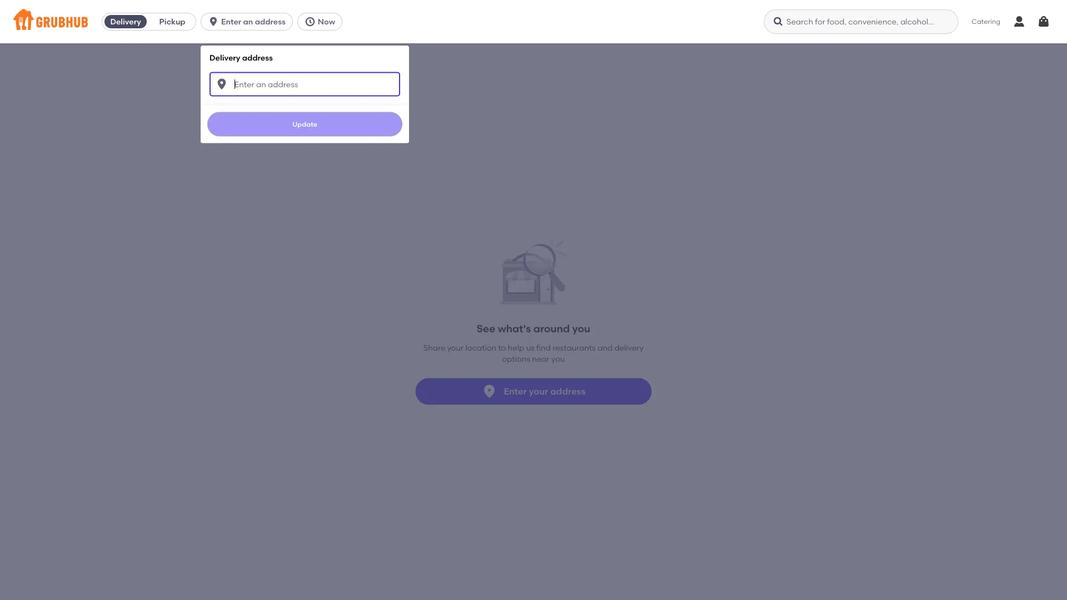 Task type: describe. For each thing, give the bounding box(es) containing it.
main navigation navigation
[[0, 0, 1067, 600]]

share your location to help us find restaurants and delivery options near you
[[423, 343, 644, 364]]

now button
[[297, 13, 347, 31]]

delivery for delivery
[[110, 17, 141, 26]]

around
[[533, 322, 570, 335]]

enter an address
[[221, 17, 286, 26]]

find
[[536, 343, 551, 353]]

near
[[532, 354, 550, 364]]

catering button
[[964, 9, 1008, 34]]

catering
[[972, 17, 1000, 25]]

enter for enter an address
[[221, 17, 241, 26]]

restaurants
[[553, 343, 596, 353]]

enter your address button
[[415, 378, 652, 405]]

an
[[243, 17, 253, 26]]

what's
[[498, 322, 531, 335]]

2 svg image from the left
[[773, 16, 784, 27]]

update
[[292, 120, 317, 128]]

to
[[498, 343, 506, 353]]

address for enter an address
[[255, 17, 286, 26]]

and
[[598, 343, 613, 353]]

delivery address
[[210, 53, 273, 62]]

see what's around you
[[477, 322, 590, 335]]

enter your address
[[504, 386, 586, 397]]

delivery
[[614, 343, 644, 353]]

us
[[526, 343, 535, 353]]

pickup
[[159, 17, 185, 26]]

svg image inside enter an address button
[[208, 16, 219, 27]]



Task type: locate. For each thing, give the bounding box(es) containing it.
1 svg image from the left
[[304, 16, 316, 27]]

location
[[466, 343, 496, 353]]

delivery button
[[102, 13, 149, 31]]

enter inside button
[[221, 17, 241, 26]]

you up the restaurants
[[572, 322, 590, 335]]

now
[[318, 17, 335, 26]]

delivery left pickup
[[110, 17, 141, 26]]

address right an
[[255, 17, 286, 26]]

1 horizontal spatial your
[[529, 386, 548, 397]]

enter inside button
[[504, 386, 527, 397]]

address inside enter your address button
[[550, 386, 586, 397]]

your down near
[[529, 386, 548, 397]]

enter left an
[[221, 17, 241, 26]]

update button
[[207, 112, 402, 136]]

address
[[255, 17, 286, 26], [242, 53, 273, 62], [550, 386, 586, 397]]

your inside share your location to help us find restaurants and delivery options near you
[[447, 343, 464, 353]]

your inside button
[[529, 386, 548, 397]]

you right near
[[551, 354, 565, 364]]

svg image
[[1037, 15, 1050, 28], [208, 16, 219, 27], [215, 78, 228, 91]]

help
[[508, 343, 524, 353]]

0 vertical spatial delivery
[[110, 17, 141, 26]]

address inside enter an address button
[[255, 17, 286, 26]]

your for share
[[447, 343, 464, 353]]

0 vertical spatial you
[[572, 322, 590, 335]]

1 vertical spatial your
[[529, 386, 548, 397]]

enter for enter your address
[[504, 386, 527, 397]]

position icon image
[[482, 384, 497, 399]]

0 horizontal spatial you
[[551, 354, 565, 364]]

1 horizontal spatial svg image
[[773, 16, 784, 27]]

delivery inside button
[[110, 17, 141, 26]]

svg image inside now button
[[304, 16, 316, 27]]

enter an address button
[[201, 13, 297, 31]]

0 horizontal spatial delivery
[[110, 17, 141, 26]]

address for enter your address
[[550, 386, 586, 397]]

0 vertical spatial your
[[447, 343, 464, 353]]

0 horizontal spatial svg image
[[304, 16, 316, 27]]

1 vertical spatial address
[[242, 53, 273, 62]]

enter
[[221, 17, 241, 26], [504, 386, 527, 397]]

you
[[572, 322, 590, 335], [551, 354, 565, 364]]

1 vertical spatial delivery
[[210, 53, 240, 62]]

your for enter
[[529, 386, 548, 397]]

1 horizontal spatial you
[[572, 322, 590, 335]]

1 vertical spatial you
[[551, 354, 565, 364]]

delivery
[[110, 17, 141, 26], [210, 53, 240, 62]]

address down the restaurants
[[550, 386, 586, 397]]

0 vertical spatial address
[[255, 17, 286, 26]]

Enter an address search field
[[210, 72, 400, 96]]

pickup button
[[149, 13, 196, 31]]

2 vertical spatial address
[[550, 386, 586, 397]]

svg image
[[304, 16, 316, 27], [773, 16, 784, 27]]

your right share
[[447, 343, 464, 353]]

options
[[502, 354, 530, 364]]

1 vertical spatial enter
[[504, 386, 527, 397]]

delivery for delivery address
[[210, 53, 240, 62]]

delivery down enter an address button
[[210, 53, 240, 62]]

your
[[447, 343, 464, 353], [529, 386, 548, 397]]

share
[[423, 343, 445, 353]]

0 vertical spatial enter
[[221, 17, 241, 26]]

0 horizontal spatial enter
[[221, 17, 241, 26]]

see
[[477, 322, 495, 335]]

1 horizontal spatial delivery
[[210, 53, 240, 62]]

enter right 'position icon'
[[504, 386, 527, 397]]

address down enter an address
[[242, 53, 273, 62]]

1 horizontal spatial enter
[[504, 386, 527, 397]]

0 horizontal spatial your
[[447, 343, 464, 353]]

you inside share your location to help us find restaurants and delivery options near you
[[551, 354, 565, 364]]



Task type: vqa. For each thing, say whether or not it's contained in the screenshot.
Delivery associated with Delivery
yes



